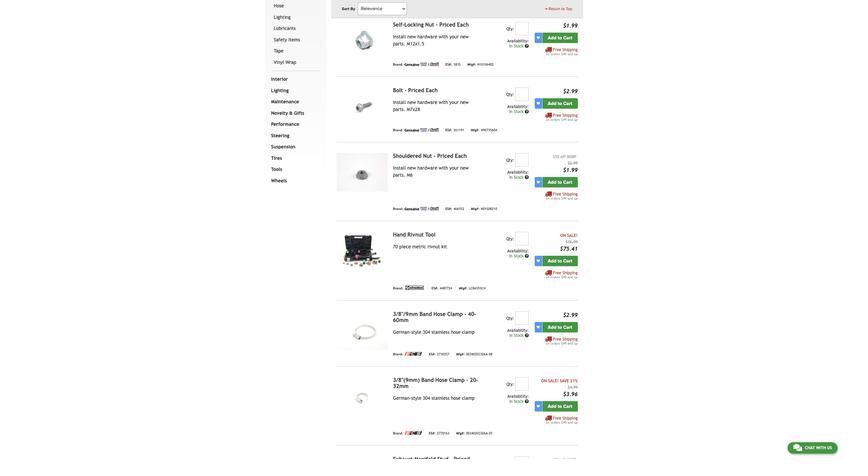Task type: vqa. For each thing, say whether or not it's contained in the screenshot.
MFG in the MFG Part# 015436ECS09- 01KT ECS Part# ES#3559562
no



Task type: describe. For each thing, give the bounding box(es) containing it.
band for 3/8"/9mm
[[420, 311, 432, 317]]

in for self-locking nut - priced each
[[510, 44, 513, 48]]

chat with us
[[806, 446, 832, 451]]

vinyl
[[274, 60, 284, 65]]

bolt
[[393, 87, 403, 94]]

add for self-locking nut - priced each
[[548, 35, 557, 41]]

wrap
[[286, 60, 296, 65]]

ecs - corporate logo image for 32mm
[[405, 431, 422, 435]]

hardware for nut
[[418, 34, 438, 39]]

on sale! $76.99 $75.41
[[560, 233, 578, 252]]

6 add to cart button from the top
[[543, 401, 578, 412]]

60mm
[[393, 317, 409, 324]]

4 up from the top
[[574, 275, 578, 279]]

shipping for bolt - priced each
[[563, 113, 578, 118]]

es#: 5835
[[446, 63, 461, 67]]

32mm
[[393, 383, 409, 390]]

es#261191 - n90735604 - bolt - priced each - install new hardware with your new parts. m7x28 - genuine volkswagen audi - audi volkswagen image
[[337, 87, 388, 126]]

lubricants
[[274, 26, 296, 31]]

clamp for 3/8"/9mm band hose clamp - 40- 60mm
[[462, 330, 475, 335]]

add to wish list image for bolt - priced each
[[537, 102, 540, 105]]

mfg#: for hand rivnut tool
[[459, 287, 468, 290]]

vinyl wrap link
[[273, 57, 319, 68]]

tires link
[[270, 153, 319, 164]]

- right bolt
[[405, 87, 407, 94]]

free shipping on orders $49 and up for shouldered nut - priced each
[[546, 192, 578, 200]]

free shipping on orders $49 and up for bolt - priced each
[[546, 113, 578, 121]]

3 add to wish list image from the top
[[537, 259, 540, 263]]

orders for shouldered nut - priced each
[[551, 197, 561, 200]]

style for 60mm
[[412, 330, 422, 335]]

wheels
[[271, 178, 287, 183]]

add to cart for 3/8"/9mm band hose clamp - 40- 60mm
[[548, 325, 573, 330]]

05
[[489, 432, 493, 436]]

0 vertical spatial lighting link
[[273, 12, 319, 23]]

$76.99
[[566, 240, 578, 244]]

6 up from the top
[[574, 421, 578, 425]]

qty: for 3/8"(9mm) band hose clamp - 20- 32mm
[[507, 382, 514, 387]]

safety items
[[274, 37, 300, 42]]

add to wish list image for $2.99
[[537, 326, 540, 329]]

piece
[[400, 244, 411, 249]]

in for hand rivnut tool
[[510, 254, 513, 259]]

brand: for 3/8"/9mm band hose clamp - 40- 60mm
[[393, 353, 404, 356]]

steering link
[[270, 130, 319, 142]]

hand
[[393, 232, 406, 238]]

caret up image
[[545, 7, 548, 11]]

es#: for 3/8"/9mm band hose clamp - 40- 60mm
[[429, 353, 436, 356]]

up for shouldered nut - priced each
[[574, 197, 578, 200]]

304 for 3/8"/9mm
[[423, 330, 430, 335]]

maintenance
[[271, 99, 299, 104]]

es#4487724 - lcb655sch - hand rivnut tool - 70 piece metric rivnut kit - schwaben - audi bmw volkswagen mercedes benz mini porsche image
[[337, 232, 388, 270]]

cart for self-locking nut - priced each
[[564, 35, 573, 41]]

free for self-locking nut - priced each
[[554, 47, 562, 52]]

33% off msrp $2.99 $1.99
[[553, 154, 578, 173]]

availability: for 3/8"(9mm) band hose clamp - 20- 32mm
[[508, 394, 529, 399]]

es#: for self-locking nut - priced each
[[446, 63, 453, 67]]

466552
[[454, 207, 464, 211]]

in stock for shouldered nut - priced each
[[510, 175, 525, 180]]

$49 for shouldered nut - priced each
[[562, 197, 567, 200]]

2730257
[[437, 353, 450, 356]]

to for 6th add to cart button from the top of the page
[[558, 404, 562, 409]]

items
[[289, 37, 300, 42]]

tape
[[274, 48, 284, 54]]

shouldered
[[393, 153, 422, 159]]

clamp for 20-
[[449, 377, 465, 383]]

free for bolt - priced each
[[554, 113, 562, 118]]

4 add to cart from the top
[[548, 258, 573, 264]]

mfg#: for 3/8"(9mm) band hose clamp - 20- 32mm
[[456, 432, 465, 436]]

availability: for shouldered nut - priced each
[[508, 170, 529, 175]]

cart for bolt - priced each
[[564, 101, 573, 106]]

return
[[549, 6, 561, 11]]

21%
[[571, 379, 578, 383]]

install new hardware with your new parts. m6
[[393, 165, 469, 178]]

orders for self-locking nut - priced each
[[551, 52, 561, 56]]

4 free shipping on orders $49 and up from the top
[[546, 271, 578, 279]]

in stock for hand rivnut tool
[[510, 254, 525, 259]]

rivnut
[[428, 244, 440, 249]]

4 cart from the top
[[564, 258, 573, 264]]

in for bolt - priced each
[[510, 109, 513, 114]]

suspension link
[[270, 142, 319, 153]]

4 add from the top
[[548, 258, 557, 264]]

shouldered nut - priced each link
[[393, 153, 467, 159]]

bolt - priced each link
[[393, 87, 438, 94]]

4 orders from the top
[[551, 275, 561, 279]]

- up install new hardware with your new parts. m6
[[434, 153, 436, 159]]

clamp for 40-
[[448, 311, 463, 317]]

4 shipping from the top
[[563, 271, 578, 275]]

lubricants link
[[273, 23, 319, 34]]

to for 3/8"/9mm band hose clamp - 40- 60mm add to cart button
[[558, 325, 562, 330]]

return to top
[[548, 6, 573, 11]]

off
[[561, 154, 566, 159]]

stainless for 3/8"/9mm
[[432, 330, 450, 335]]

chat
[[806, 446, 815, 451]]

with left us
[[817, 446, 826, 451]]

in stock for 3/8"(9mm) band hose clamp - 20- 32mm
[[510, 399, 525, 404]]

$49 for bolt - priced each
[[562, 118, 567, 121]]

$2.99 for 3/8"/9mm band hose clamp - 40- 60mm
[[563, 312, 578, 318]]

4 on from the top
[[546, 275, 550, 279]]

sort
[[342, 6, 350, 11]]

$1.99 inside '33% off msrp $2.99 $1.99'
[[563, 167, 578, 173]]

3 add to wish list image from the top
[[537, 405, 540, 408]]

stock for hand rivnut tool
[[514, 254, 524, 259]]

$75.41
[[560, 246, 578, 252]]

on for $75.41
[[561, 233, 566, 238]]

&
[[289, 110, 293, 116]]

up for bolt - priced each
[[574, 118, 578, 121]]

add for bolt - priced each
[[548, 101, 557, 106]]

stock for self-locking nut - priced each
[[514, 44, 524, 48]]

in for shouldered nut - priced each
[[510, 175, 513, 180]]

interior link
[[270, 74, 319, 85]]

6 $49 from the top
[[562, 421, 567, 425]]

mfg#: for self-locking nut - priced each
[[468, 63, 476, 67]]

shouldered nut - priced each
[[393, 153, 467, 159]]

1 vertical spatial priced
[[408, 87, 425, 94]]

m6
[[407, 172, 413, 178]]

hose link
[[273, 0, 319, 12]]

es#2730257 - 003402ecs06a-08 - 3/8"/9mm band hose clamp - 40-60mm - german-style 304 stainless hose clamp - ecs - audi bmw volkswagen mercedes benz mini porsche image
[[337, 311, 388, 350]]

brand: for hand rivnut tool
[[393, 287, 404, 290]]

performance link
[[270, 119, 319, 130]]

cart for 3/8"/9mm band hose clamp - 40- 60mm
[[564, 325, 573, 330]]

6 cart from the top
[[564, 404, 573, 409]]

- up install new hardware with your new parts. m12x1.5
[[436, 21, 438, 28]]

1 vertical spatial nut
[[423, 153, 432, 159]]

hose inside general purpose subcategories element
[[274, 3, 284, 9]]

$4.99
[[568, 385, 578, 390]]

261191
[[454, 128, 464, 132]]

chat with us link
[[788, 443, 838, 454]]

metric
[[412, 244, 426, 249]]

tape link
[[273, 46, 319, 57]]

2770163
[[437, 432, 450, 436]]

kit
[[442, 244, 447, 249]]

1 $1.99 from the top
[[563, 22, 578, 29]]

es#: 2770163
[[429, 432, 450, 436]]

add to wish list image for $1.99
[[537, 36, 540, 39]]

6 add to cart from the top
[[548, 404, 573, 409]]

$49 for self-locking nut - priced each
[[562, 52, 567, 56]]

install new hardware with your new parts. m7x28
[[393, 100, 469, 112]]

availability: for self-locking nut - priced each
[[508, 39, 529, 43]]

german- for 32mm
[[393, 396, 412, 401]]

es#: 466552
[[446, 207, 464, 211]]

performance
[[271, 122, 299, 127]]

2 vertical spatial priced
[[438, 153, 454, 159]]

n90735604
[[481, 128, 497, 132]]

on sale!                         save 21% $4.99 $3.96
[[542, 379, 578, 398]]

on for $3.96
[[542, 379, 547, 383]]

question circle image for 3/8"/9mm band hose clamp - 40- 60mm
[[525, 334, 529, 338]]

3/8"/9mm
[[393, 311, 418, 317]]

tool
[[426, 232, 436, 238]]

es#5835 - n10106402 - self-locking nut - priced each - install new hardware with your new parts. m12x1.5 - genuine volkswagen audi - audi volkswagen image
[[337, 22, 388, 60]]

novelty & gifts
[[271, 110, 304, 116]]

3/8"(9mm) band hose clamp - 20- 32mm
[[393, 377, 478, 390]]

qty: for hand rivnut tool
[[507, 237, 514, 241]]

orders for 3/8"/9mm band hose clamp - 40- 60mm
[[551, 342, 561, 345]]

question circle image for shouldered nut - priced each
[[525, 175, 529, 179]]

4487724
[[440, 287, 452, 290]]

33%
[[553, 154, 560, 159]]

style for 32mm
[[412, 396, 422, 401]]

n01508210
[[481, 207, 497, 211]]

by
[[351, 6, 355, 11]]

safety items link
[[273, 34, 319, 46]]

lighting for top lighting link
[[274, 14, 291, 20]]

4 $49 from the top
[[562, 275, 567, 279]]

mfg#: for 3/8"/9mm band hose clamp - 40- 60mm
[[456, 353, 465, 356]]

self-locking nut - priced each
[[393, 21, 469, 28]]

304 for 3/8"(9mm)
[[423, 396, 430, 401]]

3/8"(9mm)
[[393, 377, 420, 383]]

3/8"/9mm band hose clamp - 40- 60mm
[[393, 311, 477, 324]]

mfg#: 003402ecs06a-08
[[456, 353, 493, 356]]

es#: 2730257
[[429, 353, 450, 356]]

70
[[393, 244, 398, 249]]

2 genuine volkswagen audi - corporate logo image from the top
[[405, 128, 439, 132]]

german-style 304 stainless hose clamp for 3/8"(9mm)
[[393, 396, 475, 401]]

on for self-locking nut - priced each
[[546, 52, 550, 56]]

es#: for hand rivnut tool
[[432, 287, 439, 290]]

us
[[828, 446, 832, 451]]

4 and from the top
[[568, 275, 573, 279]]

stock for 3/8"/9mm band hose clamp - 40- 60mm
[[514, 333, 524, 338]]

in stock for bolt - priced each
[[510, 109, 525, 114]]



Task type: locate. For each thing, give the bounding box(es) containing it.
availability:
[[508, 39, 529, 43], [508, 104, 529, 109], [508, 170, 529, 175], [508, 249, 529, 253], [508, 328, 529, 333], [508, 394, 529, 399]]

2 add to wish list image from the top
[[537, 181, 540, 184]]

genuine volkswagen audi - corporate logo image down m12x1.5
[[405, 63, 439, 66]]

clamp left 40-
[[448, 311, 463, 317]]

304 down 3/8"(9mm) band hose clamp - 20- 32mm
[[423, 396, 430, 401]]

add
[[548, 35, 557, 41], [548, 101, 557, 106], [548, 179, 557, 185], [548, 258, 557, 264], [548, 325, 557, 330], [548, 404, 557, 409]]

install inside install new hardware with your new parts. m7x28
[[393, 100, 406, 105]]

wheels link
[[270, 175, 319, 187]]

2 orders from the top
[[551, 118, 561, 121]]

priced up install new hardware with your new parts. m12x1.5
[[440, 21, 456, 28]]

your inside install new hardware with your new parts. m7x28
[[450, 100, 459, 105]]

2 vertical spatial question circle image
[[525, 334, 529, 338]]

stainless down 3/8"(9mm) band hose clamp - 20- 32mm
[[432, 396, 450, 401]]

self-locking nut - priced each link
[[393, 21, 469, 28]]

to for add to cart button associated with self-locking nut - priced each
[[558, 35, 562, 41]]

1 vertical spatial parts.
[[393, 107, 406, 112]]

1 vertical spatial $1.99
[[563, 167, 578, 173]]

parts. for self-
[[393, 41, 406, 46]]

5 up from the top
[[574, 342, 578, 345]]

genuine volkswagen audi - corporate logo image for priced
[[405, 63, 439, 66]]

hardware inside install new hardware with your new parts. m7x28
[[418, 100, 438, 105]]

$2.99 for bolt - priced each
[[563, 88, 578, 95]]

novelty
[[271, 110, 288, 116]]

2 in stock from the top
[[510, 109, 525, 114]]

6 availability: from the top
[[508, 394, 529, 399]]

up for 3/8"/9mm band hose clamp - 40- 60mm
[[574, 342, 578, 345]]

genuine volkswagen audi - corporate logo image up rivnut on the bottom of page
[[405, 207, 439, 210]]

5 in from the top
[[510, 333, 513, 338]]

availability: for hand rivnut tool
[[508, 249, 529, 253]]

4 availability: from the top
[[508, 249, 529, 253]]

6 add from the top
[[548, 404, 557, 409]]

gifts
[[294, 110, 304, 116]]

brand: for 3/8"(9mm) band hose clamp - 20- 32mm
[[393, 432, 404, 436]]

on
[[546, 52, 550, 56], [546, 118, 550, 121], [546, 197, 550, 200], [546, 275, 550, 279], [546, 342, 550, 345], [546, 421, 550, 425]]

brand: for shouldered nut - priced each
[[393, 207, 404, 211]]

hose down 3/8"/9mm band hose clamp - 40- 60mm
[[451, 330, 461, 335]]

6 in from the top
[[510, 399, 513, 404]]

priced right bolt
[[408, 87, 425, 94]]

install down bolt
[[393, 100, 406, 105]]

1 style from the top
[[412, 330, 422, 335]]

german- for 60mm
[[393, 330, 412, 335]]

6 qty: from the top
[[507, 382, 514, 387]]

genuine volkswagen audi - corporate logo image
[[405, 63, 439, 66], [405, 128, 439, 132], [405, 207, 439, 210]]

add to cart
[[548, 35, 573, 41], [548, 101, 573, 106], [548, 179, 573, 185], [548, 258, 573, 264], [548, 325, 573, 330], [548, 404, 573, 409]]

mfg#:
[[468, 63, 476, 67], [471, 128, 480, 132], [471, 207, 480, 211], [459, 287, 468, 290], [456, 353, 465, 356], [456, 432, 465, 436]]

1 orders from the top
[[551, 52, 561, 56]]

3 availability: from the top
[[508, 170, 529, 175]]

with
[[439, 34, 448, 39], [439, 100, 448, 105], [439, 165, 448, 171], [817, 446, 826, 451]]

2 parts. from the top
[[393, 107, 406, 112]]

3 free shipping on orders $49 and up from the top
[[546, 192, 578, 200]]

2 shipping from the top
[[563, 113, 578, 118]]

1 vertical spatial band
[[422, 377, 434, 383]]

1 vertical spatial each
[[426, 87, 438, 94]]

german-style 304 stainless hose clamp down 3/8"(9mm) band hose clamp - 20- 32mm
[[393, 396, 475, 401]]

lighting down interior
[[271, 88, 289, 93]]

parts. for shouldered
[[393, 172, 406, 178]]

qty: for bolt - priced each
[[507, 92, 514, 97]]

free for 3/8"/9mm band hose clamp - 40- 60mm
[[554, 337, 562, 342]]

brand: for bolt - priced each
[[393, 128, 404, 132]]

band right 3/8"(9mm)
[[422, 377, 434, 383]]

mfg#: for shouldered nut - priced each
[[471, 207, 480, 211]]

parts.
[[393, 41, 406, 46], [393, 107, 406, 112], [393, 172, 406, 178]]

0 vertical spatial each
[[457, 21, 469, 28]]

5 and from the top
[[568, 342, 573, 345]]

2 vertical spatial add to wish list image
[[537, 259, 540, 263]]

2 vertical spatial hardware
[[418, 165, 438, 171]]

0 vertical spatial band
[[420, 311, 432, 317]]

hose for 3/8"/9mm
[[434, 311, 446, 317]]

1 vertical spatial hardware
[[418, 100, 438, 105]]

lighting inside general purpose subcategories element
[[274, 14, 291, 20]]

style
[[412, 330, 422, 335], [412, 396, 422, 401]]

2 in from the top
[[510, 109, 513, 114]]

es#: left 466552
[[446, 207, 453, 211]]

70 piece metric rivnut kit
[[393, 244, 447, 249]]

hardware for -
[[418, 165, 438, 171]]

mfg#: left n01508210
[[471, 207, 480, 211]]

comments image
[[794, 444, 803, 452]]

mfg#: lcb655sch
[[459, 287, 486, 290]]

add to cart button
[[543, 33, 578, 43], [543, 98, 578, 109], [543, 177, 578, 187], [543, 256, 578, 266], [543, 322, 578, 333], [543, 401, 578, 412]]

6 in stock from the top
[[510, 399, 525, 404]]

2 add from the top
[[548, 101, 557, 106]]

1 free from the top
[[554, 47, 562, 52]]

0 vertical spatial priced
[[440, 21, 456, 28]]

with inside install new hardware with your new parts. m7x28
[[439, 100, 448, 105]]

2 and from the top
[[568, 118, 573, 121]]

0 vertical spatial style
[[412, 330, 422, 335]]

cart for shouldered nut - priced each
[[564, 179, 573, 185]]

hardware
[[418, 34, 438, 39], [418, 100, 438, 105], [418, 165, 438, 171]]

install for self-
[[393, 34, 406, 39]]

1 qty: from the top
[[507, 27, 514, 31]]

band
[[420, 311, 432, 317], [422, 377, 434, 383]]

add for shouldered nut - priced each
[[548, 179, 557, 185]]

availability: for bolt - priced each
[[508, 104, 529, 109]]

1 ecs - corporate logo image from the top
[[405, 352, 422, 356]]

general purpose subcategories element
[[271, 0, 320, 71]]

2 vertical spatial genuine volkswagen audi - corporate logo image
[[405, 207, 439, 210]]

4 add to cart button from the top
[[543, 256, 578, 266]]

1 in from the top
[[510, 44, 513, 48]]

5 availability: from the top
[[508, 328, 529, 333]]

ecs - corporate logo image left the es#: 2730257
[[405, 352, 422, 356]]

2 cart from the top
[[564, 101, 573, 106]]

1 vertical spatial genuine volkswagen audi - corporate logo image
[[405, 128, 439, 132]]

es#: left 261191
[[446, 128, 453, 132]]

top
[[566, 6, 573, 11]]

shipping for 3/8"/9mm band hose clamp - 40- 60mm
[[563, 337, 578, 342]]

es#466552 - n01508210 - shouldered nut - priced each - install new hardware with your new parts. m6 - genuine volkswagen audi - audi volkswagen image
[[337, 153, 388, 192]]

msrp
[[567, 154, 577, 159]]

german-style 304 stainless hose clamp down 3/8"/9mm band hose clamp - 40- 60mm
[[393, 330, 475, 335]]

1 clamp from the top
[[462, 330, 475, 335]]

to for add to cart button for bolt - priced each
[[558, 101, 562, 106]]

mfg#: left lcb655sch
[[459, 287, 468, 290]]

sale! inside on sale!                         save 21% $4.99 $3.96
[[548, 379, 559, 383]]

- left 20-
[[467, 377, 469, 383]]

0 vertical spatial ecs - corporate logo image
[[405, 352, 422, 356]]

german- down 60mm
[[393, 330, 412, 335]]

3 in stock from the top
[[510, 175, 525, 180]]

0 vertical spatial nut
[[426, 21, 434, 28]]

2 vertical spatial your
[[450, 165, 459, 171]]

german-style 304 stainless hose clamp
[[393, 330, 475, 335], [393, 396, 475, 401]]

3 parts. from the top
[[393, 172, 406, 178]]

$1.99 down top
[[563, 22, 578, 29]]

2 add to cart from the top
[[548, 101, 573, 106]]

shipping for self-locking nut - priced each
[[563, 47, 578, 52]]

hardware down self-locking nut - priced each link
[[418, 34, 438, 39]]

clamp inside 3/8"/9mm band hose clamp - 40- 60mm
[[448, 311, 463, 317]]

lighting for bottommost lighting link
[[271, 88, 289, 93]]

0 vertical spatial 003402ecs06a-
[[466, 353, 489, 356]]

in
[[510, 44, 513, 48], [510, 109, 513, 114], [510, 175, 513, 180], [510, 254, 513, 259], [510, 333, 513, 338], [510, 399, 513, 404]]

0 vertical spatial genuine volkswagen audi - corporate logo image
[[405, 63, 439, 66]]

lighting
[[274, 14, 291, 20], [271, 88, 289, 93]]

es#: 261191
[[446, 128, 464, 132]]

2 vertical spatial add to wish list image
[[537, 405, 540, 408]]

with for -
[[439, 34, 448, 39]]

parts. inside install new hardware with your new parts. m12x1.5
[[393, 41, 406, 46]]

qty: for 3/8"/9mm band hose clamp - 40- 60mm
[[507, 316, 514, 321]]

2 $49 from the top
[[562, 118, 567, 121]]

1 hardware from the top
[[418, 34, 438, 39]]

sale! inside on sale! $76.99 $75.41
[[567, 233, 578, 238]]

None number field
[[516, 22, 529, 35], [516, 87, 529, 101], [516, 153, 529, 167], [516, 232, 529, 245], [516, 311, 529, 325], [516, 377, 529, 391], [516, 457, 529, 459], [516, 22, 529, 35], [516, 87, 529, 101], [516, 153, 529, 167], [516, 232, 529, 245], [516, 311, 529, 325], [516, 377, 529, 391], [516, 457, 529, 459]]

and for shouldered nut - priced each
[[568, 197, 573, 200]]

1 vertical spatial install
[[393, 100, 406, 105]]

your up es#: 261191
[[450, 100, 459, 105]]

on inside on sale!                         save 21% $4.99 $3.96
[[542, 379, 547, 383]]

2 vertical spatial hose
[[436, 377, 448, 383]]

es#: left 2770163
[[429, 432, 436, 436]]

$49
[[562, 52, 567, 56], [562, 118, 567, 121], [562, 197, 567, 200], [562, 275, 567, 279], [562, 342, 567, 345], [562, 421, 567, 425]]

interior
[[271, 77, 288, 82]]

1 vertical spatial sale!
[[548, 379, 559, 383]]

3 add to cart from the top
[[548, 179, 573, 185]]

mfg#: right 2770163
[[456, 432, 465, 436]]

hardware inside install new hardware with your new parts. m6
[[418, 165, 438, 171]]

on up $76.99
[[561, 233, 566, 238]]

hose up lubricants
[[274, 3, 284, 9]]

sort by
[[342, 6, 355, 11]]

hose
[[274, 3, 284, 9], [434, 311, 446, 317], [436, 377, 448, 383]]

install new hardware with your new parts. m12x1.5
[[393, 34, 469, 46]]

1 vertical spatial german-style 304 stainless hose clamp
[[393, 396, 475, 401]]

question circle image
[[525, 175, 529, 179], [525, 254, 529, 258], [525, 400, 529, 404]]

parts. left "m6"
[[393, 172, 406, 178]]

cart
[[564, 35, 573, 41], [564, 101, 573, 106], [564, 179, 573, 185], [564, 258, 573, 264], [564, 325, 573, 330], [564, 404, 573, 409]]

2 question circle image from the top
[[525, 110, 529, 114]]

hose inside 3/8"/9mm band hose clamp - 40- 60mm
[[434, 311, 446, 317]]

with for priced
[[439, 165, 448, 171]]

add to wish list image
[[537, 102, 540, 105], [537, 181, 540, 184], [537, 259, 540, 263]]

in stock for self-locking nut - priced each
[[510, 44, 525, 48]]

on
[[561, 233, 566, 238], [542, 379, 547, 383]]

free for shouldered nut - priced each
[[554, 192, 562, 197]]

1 vertical spatial your
[[450, 100, 459, 105]]

1 vertical spatial hose
[[434, 311, 446, 317]]

6 free shipping on orders $49 and up from the top
[[546, 416, 578, 425]]

hose
[[451, 330, 461, 335], [451, 396, 461, 401]]

on left save
[[542, 379, 547, 383]]

1 brand: from the top
[[393, 63, 404, 67]]

parts. for bolt
[[393, 107, 406, 112]]

n10106402
[[478, 63, 494, 67]]

08
[[489, 353, 493, 356]]

0 vertical spatial question circle image
[[525, 44, 529, 48]]

stock for shouldered nut - priced each
[[514, 175, 524, 180]]

3 cart from the top
[[564, 179, 573, 185]]

stainless for 3/8"(9mm)
[[432, 396, 450, 401]]

4 stock from the top
[[514, 254, 524, 259]]

install down the shouldered
[[393, 165, 406, 171]]

genuine volkswagen audi - corporate logo image for each
[[405, 207, 439, 210]]

1 add to wish list image from the top
[[537, 102, 540, 105]]

3 your from the top
[[450, 165, 459, 171]]

2 question circle image from the top
[[525, 254, 529, 258]]

0 vertical spatial parts.
[[393, 41, 406, 46]]

6 and from the top
[[568, 421, 573, 425]]

2 brand: from the top
[[393, 128, 404, 132]]

german- down 32mm
[[393, 396, 412, 401]]

2 vertical spatial $2.99
[[563, 312, 578, 318]]

hose down 3/8"(9mm) band hose clamp - 20- 32mm link
[[451, 396, 461, 401]]

304 down 3/8"/9mm band hose clamp - 40- 60mm
[[423, 330, 430, 335]]

3 in from the top
[[510, 175, 513, 180]]

1 vertical spatial hose
[[451, 396, 461, 401]]

003402ecs06a- for 3/8"/9mm band hose clamp - 40- 60mm
[[466, 353, 489, 356]]

novelty & gifts link
[[270, 108, 319, 119]]

priced
[[440, 21, 456, 28], [408, 87, 425, 94], [438, 153, 454, 159]]

$2.99 inside '33% off msrp $2.99 $1.99'
[[568, 161, 578, 166]]

hardware inside install new hardware with your new parts. m12x1.5
[[418, 34, 438, 39]]

1 horizontal spatial on
[[561, 233, 566, 238]]

1 on from the top
[[546, 52, 550, 56]]

install inside install new hardware with your new parts. m12x1.5
[[393, 34, 406, 39]]

es#: left 4487724
[[432, 287, 439, 290]]

lighting up lubricants
[[274, 14, 291, 20]]

ecs - corporate logo image for 60mm
[[405, 352, 422, 356]]

0 vertical spatial $2.99
[[563, 88, 578, 95]]

hardware down shouldered nut - priced each link
[[418, 165, 438, 171]]

1 question circle image from the top
[[525, 175, 529, 179]]

your
[[450, 34, 459, 39], [450, 100, 459, 105], [450, 165, 459, 171]]

0 vertical spatial add to wish list image
[[537, 102, 540, 105]]

4 in stock from the top
[[510, 254, 525, 259]]

maintenance link
[[270, 96, 319, 108]]

sale! left save
[[548, 379, 559, 383]]

3 up from the top
[[574, 197, 578, 200]]

1 parts. from the top
[[393, 41, 406, 46]]

rivnut
[[408, 232, 424, 238]]

clamp down 40-
[[462, 330, 475, 335]]

hand rivnut tool
[[393, 232, 436, 238]]

in for 3/8"(9mm) band hose clamp - 20- 32mm
[[510, 399, 513, 404]]

bolt - priced each
[[393, 87, 438, 94]]

lighting link
[[273, 12, 319, 23], [270, 85, 319, 96]]

0 vertical spatial sale!
[[567, 233, 578, 238]]

locking
[[405, 21, 424, 28]]

hardware up m7x28 at left top
[[418, 100, 438, 105]]

question circle image for bolt - priced each
[[525, 110, 529, 114]]

m12x1.5
[[407, 41, 424, 46]]

with up es#: 261191
[[439, 100, 448, 105]]

orders for bolt - priced each
[[551, 118, 561, 121]]

sale! for $3.96
[[548, 379, 559, 383]]

2 vertical spatial install
[[393, 165, 406, 171]]

add to cart for shouldered nut - priced each
[[548, 179, 573, 185]]

0 vertical spatial on
[[561, 233, 566, 238]]

tires
[[271, 156, 282, 161]]

0 horizontal spatial sale!
[[548, 379, 559, 383]]

6 on from the top
[[546, 421, 550, 425]]

qty: for self-locking nut - priced each
[[507, 27, 514, 31]]

3 and from the top
[[568, 197, 573, 200]]

clamp left 20-
[[449, 377, 465, 383]]

1 vertical spatial ecs - corporate logo image
[[405, 431, 422, 435]]

hose down 2730257
[[436, 377, 448, 383]]

mfg#: n01508210
[[471, 207, 497, 211]]

add to cart button for self-locking nut - priced each
[[543, 33, 578, 43]]

to
[[562, 6, 565, 11], [558, 35, 562, 41], [558, 101, 562, 106], [558, 179, 562, 185], [558, 258, 562, 264], [558, 325, 562, 330], [558, 404, 562, 409]]

band right 3/8"/9mm
[[420, 311, 432, 317]]

3 hardware from the top
[[418, 165, 438, 171]]

on for shouldered nut - priced each
[[546, 197, 550, 200]]

style down 3/8"/9mm
[[412, 330, 422, 335]]

- inside 3/8"(9mm) band hose clamp - 20- 32mm
[[467, 377, 469, 383]]

0 vertical spatial hose
[[274, 3, 284, 9]]

mfg#: right 2730257
[[456, 353, 465, 356]]

2 vertical spatial question circle image
[[525, 400, 529, 404]]

and
[[568, 52, 573, 56], [568, 118, 573, 121], [568, 197, 573, 200], [568, 275, 573, 279], [568, 342, 573, 345], [568, 421, 573, 425]]

in stock
[[510, 44, 525, 48], [510, 109, 525, 114], [510, 175, 525, 180], [510, 254, 525, 259], [510, 333, 525, 338], [510, 399, 525, 404]]

parts. left m7x28 at left top
[[393, 107, 406, 112]]

up for self-locking nut - priced each
[[574, 52, 578, 56]]

mfg#: left n10106402
[[468, 63, 476, 67]]

to for add to cart button corresponding to shouldered nut - priced each
[[558, 179, 562, 185]]

1 genuine volkswagen audi - corporate logo image from the top
[[405, 63, 439, 66]]

2 add to wish list image from the top
[[537, 326, 540, 329]]

2 $1.99 from the top
[[563, 167, 578, 173]]

5 brand: from the top
[[393, 353, 404, 356]]

hand rivnut tool link
[[393, 232, 436, 238]]

0 vertical spatial hardware
[[418, 34, 438, 39]]

steering
[[271, 133, 290, 138]]

install for shouldered
[[393, 165, 406, 171]]

4 brand: from the top
[[393, 287, 404, 290]]

4 free from the top
[[554, 271, 562, 275]]

0 vertical spatial your
[[450, 34, 459, 39]]

mfg#: left n90735604
[[471, 128, 480, 132]]

1 install from the top
[[393, 34, 406, 39]]

1 vertical spatial german-
[[393, 396, 412, 401]]

add to wish list image
[[537, 36, 540, 39], [537, 326, 540, 329], [537, 405, 540, 408]]

vinyl wrap
[[274, 60, 296, 65]]

on inside on sale! $76.99 $75.41
[[561, 233, 566, 238]]

your inside install new hardware with your new parts. m12x1.5
[[450, 34, 459, 39]]

install down self-
[[393, 34, 406, 39]]

$49 for 3/8"/9mm band hose clamp - 40- 60mm
[[562, 342, 567, 345]]

0 vertical spatial lighting
[[274, 14, 291, 20]]

nut up install new hardware with your new parts. m12x1.5
[[426, 21, 434, 28]]

0 vertical spatial hose
[[451, 330, 461, 335]]

free shipping on orders $49 and up
[[546, 47, 578, 56], [546, 113, 578, 121], [546, 192, 578, 200], [546, 271, 578, 279], [546, 337, 578, 345], [546, 416, 578, 425]]

$1.99 down msrp
[[563, 167, 578, 173]]

add to cart for bolt - priced each
[[548, 101, 573, 106]]

40-
[[468, 311, 477, 317]]

1 shipping from the top
[[563, 47, 578, 52]]

parts. left m12x1.5
[[393, 41, 406, 46]]

3 question circle image from the top
[[525, 334, 529, 338]]

2 install from the top
[[393, 100, 406, 105]]

hose inside 3/8"(9mm) band hose clamp - 20- 32mm
[[436, 377, 448, 383]]

nut
[[426, 21, 434, 28], [423, 153, 432, 159]]

0 vertical spatial install
[[393, 34, 406, 39]]

on for 3/8"/9mm band hose clamp - 40- 60mm
[[546, 342, 550, 345]]

2 your from the top
[[450, 100, 459, 105]]

0 vertical spatial german-style 304 stainless hose clamp
[[393, 330, 475, 335]]

es#: 4487724
[[432, 287, 452, 290]]

your down self-locking nut - priced each link
[[450, 34, 459, 39]]

es#2770163 - 003402ecs06a-05 - 3/8"(9mm) band hose clamp - 20-32mm - german-style 304 stainless hose clamp - ecs - audi bmw volkswagen mercedes benz mini porsche image
[[337, 377, 388, 416]]

ecs - corporate logo image left es#: 2770163
[[405, 431, 422, 435]]

3 question circle image from the top
[[525, 400, 529, 404]]

priced up install new hardware with your new parts. m6
[[438, 153, 454, 159]]

with down self-locking nut - priced each
[[439, 34, 448, 39]]

1 free shipping on orders $49 and up from the top
[[546, 47, 578, 56]]

1 vertical spatial add to wish list image
[[537, 326, 540, 329]]

brand: for self-locking nut - priced each
[[393, 63, 404, 67]]

return to top link
[[545, 6, 573, 12]]

5 $49 from the top
[[562, 342, 567, 345]]

mfg#: n10106402
[[468, 63, 494, 67]]

1 availability: from the top
[[508, 39, 529, 43]]

1 vertical spatial on
[[542, 379, 547, 383]]

stainless down 3/8"/9mm band hose clamp - 40- 60mm
[[432, 330, 450, 335]]

qty: for shouldered nut - priced each
[[507, 158, 514, 163]]

style down 3/8"(9mm)
[[412, 396, 422, 401]]

304
[[423, 330, 430, 335], [423, 396, 430, 401]]

2 clamp from the top
[[462, 396, 475, 401]]

mfg#: 003402ecs06a-05
[[456, 432, 493, 436]]

es#: left 5835
[[446, 63, 453, 67]]

hose for 20-
[[451, 396, 461, 401]]

1 vertical spatial style
[[412, 396, 422, 401]]

parts. inside install new hardware with your new parts. m6
[[393, 172, 406, 178]]

2 304 from the top
[[423, 396, 430, 401]]

add to cart button for bolt - priced each
[[543, 98, 578, 109]]

0 vertical spatial add to wish list image
[[537, 36, 540, 39]]

es#: for 3/8"(9mm) band hose clamp - 20- 32mm
[[429, 432, 436, 436]]

sale! up $76.99
[[567, 233, 578, 238]]

2 german-style 304 stainless hose clamp from the top
[[393, 396, 475, 401]]

- left 40-
[[465, 311, 467, 317]]

free shipping on orders $49 and up for 3/8"/9mm band hose clamp - 40- 60mm
[[546, 337, 578, 345]]

1 horizontal spatial sale!
[[567, 233, 578, 238]]

tools link
[[270, 164, 319, 175]]

5 add from the top
[[548, 325, 557, 330]]

genuine volkswagen audi - corporate logo image down m7x28 at left top
[[405, 128, 439, 132]]

1 vertical spatial $2.99
[[568, 161, 578, 166]]

1 hose from the top
[[451, 330, 461, 335]]

clamp inside 3/8"(9mm) band hose clamp - 20- 32mm
[[449, 377, 465, 383]]

1 vertical spatial question circle image
[[525, 254, 529, 258]]

$3.96
[[563, 391, 578, 398]]

clamp down 20-
[[462, 396, 475, 401]]

with down shouldered nut - priced each
[[439, 165, 448, 171]]

1 vertical spatial lighting link
[[270, 85, 319, 96]]

6 orders from the top
[[551, 421, 561, 425]]

hose for 3/8"(9mm)
[[436, 377, 448, 383]]

2 qty: from the top
[[507, 92, 514, 97]]

your for priced
[[450, 165, 459, 171]]

in stock for 3/8"/9mm band hose clamp - 40- 60mm
[[510, 333, 525, 338]]

schwaben - corporate logo image
[[405, 286, 425, 290]]

lighting link up maintenance
[[270, 85, 319, 96]]

5835
[[454, 63, 461, 67]]

add to cart for self-locking nut - priced each
[[548, 35, 573, 41]]

hose down es#: 4487724
[[434, 311, 446, 317]]

safety
[[274, 37, 287, 42]]

0 vertical spatial clamp
[[448, 311, 463, 317]]

2 vertical spatial parts.
[[393, 172, 406, 178]]

install inside install new hardware with your new parts. m6
[[393, 165, 406, 171]]

nut up install new hardware with your new parts. m6
[[423, 153, 432, 159]]

0 vertical spatial $1.99
[[563, 22, 578, 29]]

1 vertical spatial stainless
[[432, 396, 450, 401]]

1 stainless from the top
[[432, 330, 450, 335]]

up
[[574, 52, 578, 56], [574, 118, 578, 121], [574, 197, 578, 200], [574, 275, 578, 279], [574, 342, 578, 345], [574, 421, 578, 425]]

2 on from the top
[[546, 118, 550, 121]]

0 vertical spatial clamp
[[462, 330, 475, 335]]

lighting link up lubricants
[[273, 12, 319, 23]]

your inside install new hardware with your new parts. m6
[[450, 165, 459, 171]]

1 vertical spatial lighting
[[271, 88, 289, 93]]

add to cart button for shouldered nut - priced each
[[543, 177, 578, 187]]

1 vertical spatial 304
[[423, 396, 430, 401]]

2 availability: from the top
[[508, 104, 529, 109]]

0 vertical spatial question circle image
[[525, 175, 529, 179]]

your down shouldered nut - priced each
[[450, 165, 459, 171]]

3 add from the top
[[548, 179, 557, 185]]

5 add to cart button from the top
[[543, 322, 578, 333]]

band inside 3/8"/9mm band hose clamp - 40- 60mm
[[420, 311, 432, 317]]

2 free from the top
[[554, 113, 562, 118]]

question circle image for self-locking nut - priced each
[[525, 44, 529, 48]]

6 free from the top
[[554, 416, 562, 421]]

1 vertical spatial 003402ecs06a-
[[466, 432, 489, 436]]

add to wish list image for shouldered nut - priced each
[[537, 181, 540, 184]]

1 304 from the top
[[423, 330, 430, 335]]

3/8"/9mm band hose clamp - 40- 60mm link
[[393, 311, 477, 324]]

6 shipping from the top
[[563, 416, 578, 421]]

parts. inside install new hardware with your new parts. m7x28
[[393, 107, 406, 112]]

1 german-style 304 stainless hose clamp from the top
[[393, 330, 475, 335]]

0 vertical spatial stainless
[[432, 330, 450, 335]]

1 in stock from the top
[[510, 44, 525, 48]]

2 vertical spatial each
[[455, 153, 467, 159]]

0 horizontal spatial on
[[542, 379, 547, 383]]

3 qty: from the top
[[507, 158, 514, 163]]

- inside 3/8"/9mm band hose clamp - 40- 60mm
[[465, 311, 467, 317]]

1 vertical spatial question circle image
[[525, 110, 529, 114]]

1 vertical spatial add to wish list image
[[537, 181, 540, 184]]

1 $49 from the top
[[562, 52, 567, 56]]

save
[[560, 379, 569, 383]]

1 vertical spatial clamp
[[462, 396, 475, 401]]

0 vertical spatial 304
[[423, 330, 430, 335]]

0 vertical spatial german-
[[393, 330, 412, 335]]

es#: left 2730257
[[429, 353, 436, 356]]

tools
[[271, 167, 282, 172]]

hose for 40-
[[451, 330, 461, 335]]

2 ecs - corporate logo image from the top
[[405, 431, 422, 435]]

in for 3/8"/9mm band hose clamp - 40- 60mm
[[510, 333, 513, 338]]

3 brand: from the top
[[393, 207, 404, 211]]

clamp
[[462, 330, 475, 335], [462, 396, 475, 401]]

with inside install new hardware with your new parts. m12x1.5
[[439, 34, 448, 39]]

band inside 3/8"(9mm) band hose clamp - 20- 32mm
[[422, 377, 434, 383]]

add for 3/8"/9mm band hose clamp - 40- 60mm
[[548, 325, 557, 330]]

question circle image
[[525, 44, 529, 48], [525, 110, 529, 114], [525, 334, 529, 338]]

1 add to cart button from the top
[[543, 33, 578, 43]]

with inside install new hardware with your new parts. m6
[[439, 165, 448, 171]]

1 vertical spatial clamp
[[449, 377, 465, 383]]

ecs - corporate logo image
[[405, 352, 422, 356], [405, 431, 422, 435]]



